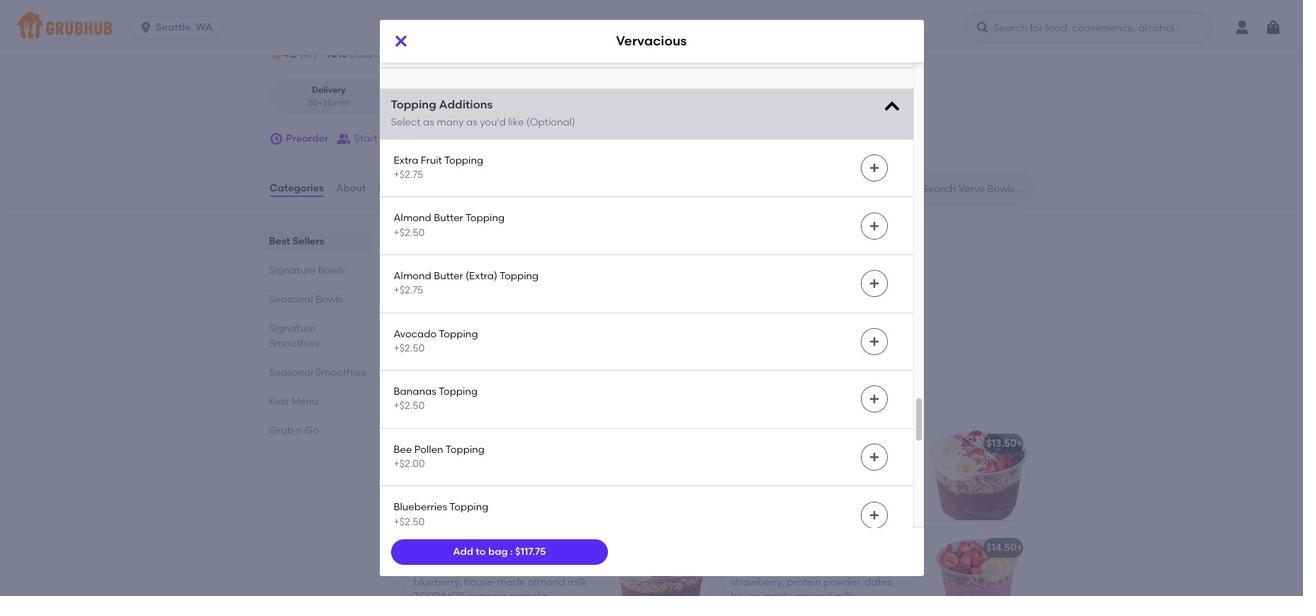 Task type: locate. For each thing, give the bounding box(es) containing it.
option group containing delivery 20–35 min
[[269, 79, 512, 115]]

topping down seller
[[446, 444, 485, 456]]

made inside the base: dragonfruit, banana, strawberry, protein powder, dates, house-made almond mi
[[765, 591, 793, 596]]

east
[[304, 27, 324, 39]]

svg image inside preorder button
[[269, 132, 283, 146]]

sellers inside best sellers most ordered on grubhub
[[439, 232, 488, 250]]

1 vertical spatial +
[[1017, 542, 1023, 554]]

1 vertical spatial signature
[[269, 323, 316, 335]]

people icon image
[[337, 132, 351, 146]]

1 vertical spatial signature bowls
[[402, 395, 523, 413]]

1 seasonal from the top
[[269, 294, 313, 306]]

0 vertical spatial almond
[[394, 212, 432, 224]]

+$2.50
[[394, 227, 425, 239], [394, 342, 425, 354], [394, 400, 425, 412], [394, 516, 425, 528]]

vervacious
[[617, 33, 687, 49], [412, 287, 466, 299], [414, 441, 467, 453]]

signature up best seller on the left bottom of the page
[[402, 395, 475, 413]]

svg image
[[139, 21, 153, 35], [392, 33, 409, 50], [882, 97, 902, 117], [869, 162, 880, 174], [869, 278, 880, 289], [869, 336, 880, 347], [869, 394, 880, 405]]

ordered
[[428, 252, 466, 264]]

banana,
[[469, 307, 509, 319], [412, 351, 453, 363], [470, 461, 511, 473], [813, 472, 854, 484], [414, 504, 454, 516], [470, 562, 511, 574], [821, 562, 861, 574]]

toppings: up honey,
[[818, 458, 872, 470]]

2 +$2.50 from the top
[[394, 342, 425, 354]]

topping inside almond butter topping +$2.50
[[466, 212, 505, 224]]

banana, up powder,
[[821, 562, 861, 574]]

strawberry, up sweetened
[[731, 487, 785, 499]]

1 vertical spatial seasonal
[[269, 367, 313, 379]]

4 +$2.50 from the top
[[394, 516, 425, 528]]

0 vertical spatial crushed
[[511, 351, 550, 363]]

house- down to
[[464, 576, 497, 588]]

strawberry, down '$117.75'
[[513, 562, 567, 574]]

1 +$2.75 from the top
[[394, 169, 424, 181]]

bowls up signature smoothies
[[316, 294, 343, 306]]

smoothies up the menu
[[316, 367, 366, 379]]

group
[[380, 133, 409, 145]]

blueberry, inside base: açai, banana, strawberry, blueberry, house-made almond milk toppings: organic granol
[[414, 576, 462, 588]]

1 vertical spatial smoothies
[[316, 367, 366, 379]]

base: for berry yum image
[[414, 562, 441, 574]]

$13.50 +
[[987, 438, 1023, 450]]

0 vertical spatial signature bowls
[[269, 264, 346, 277]]

topping right fruit
[[445, 154, 484, 166]]

(206)
[[603, 27, 627, 39]]

1 vertical spatial almonds
[[414, 518, 456, 530]]

1 +$2.50 from the top
[[394, 227, 425, 239]]

toppings: down almond butter (extra) topping +$2.75
[[434, 336, 488, 348]]

bag
[[488, 546, 508, 558]]

almond down the reviews
[[394, 212, 432, 224]]

2 vertical spatial açai,
[[444, 562, 468, 574]]

signature bowls up seller
[[402, 395, 523, 413]]

best up pollen
[[422, 423, 440, 433]]

1 vertical spatial granola,
[[771, 472, 811, 484]]

sellers
[[439, 232, 488, 250], [293, 235, 324, 247]]

butter for (extra)
[[434, 270, 463, 282]]

+$2.50 for avocado topping
[[394, 342, 425, 354]]

search icon image
[[900, 180, 917, 197]]

3 +$2.50 from the top
[[394, 400, 425, 412]]

granola, inside base: açai sorbet  toppings: organic granola, banana, strawberry, blueberry, honey, sweetened coconut
[[771, 472, 811, 484]]

0 vertical spatial butter,
[[449, 322, 481, 334]]

almond down the "most" on the top
[[394, 270, 432, 282]]

almonds
[[412, 365, 454, 377], [414, 518, 456, 530]]

2 vertical spatial signature
[[402, 395, 475, 413]]

+$2.75 down extra
[[394, 169, 424, 181]]

signature down the seasonal bowls
[[269, 323, 316, 335]]

berry
[[414, 542, 439, 554]]

topping up seller
[[439, 386, 478, 398]]

0 horizontal spatial sellers
[[293, 235, 324, 247]]

banana, up blueberries topping +$2.50
[[470, 461, 511, 473]]

bowls up the seasonal bowls
[[318, 264, 346, 277]]

1 butter from the top
[[434, 212, 463, 224]]

butter,
[[449, 322, 481, 334], [451, 475, 482, 487]]

grab
[[269, 425, 294, 437]]

+$2.50 inside the bananas topping +$2.50
[[394, 400, 425, 412]]

0 horizontal spatial signature bowls
[[269, 264, 346, 277]]

smoothies up seasonal smoothies
[[269, 338, 320, 350]]

0 vertical spatial granola,
[[529, 336, 570, 348]]

bananas topping +$2.50
[[394, 386, 478, 412]]

$14.50 +
[[987, 542, 1023, 554]]

seller
[[442, 423, 466, 433]]

2 seasonal from the top
[[269, 367, 313, 379]]

+$2.50 inside blueberries topping +$2.50
[[394, 516, 425, 528]]

0 vertical spatial bowls
[[318, 264, 346, 277]]

banana, up honey,
[[813, 472, 854, 484]]

1 vertical spatial +$2.75
[[394, 284, 424, 296]]

seasonal for seasonal smoothies
[[269, 367, 313, 379]]

0 vertical spatial smoothies
[[269, 338, 320, 350]]

1 vertical spatial butter
[[434, 270, 463, 282]]

house- inside base: açai, banana, strawberry, blueberry, house-made almond milk toppings: organic granol
[[464, 576, 497, 588]]

best
[[402, 232, 435, 250], [269, 235, 290, 247], [422, 423, 440, 433]]

topping inside extra fruit topping +$2.75
[[445, 154, 484, 166]]

sellers down categories button
[[293, 235, 324, 247]]

crushed
[[511, 351, 550, 363], [513, 504, 552, 516]]

base: açai sorbet  toppings: organic granola, banana, strawberry, blueberry, honey, sweetened coconut
[[731, 458, 872, 513]]

signature bowls
[[269, 264, 346, 277], [402, 395, 523, 413]]

seattle, wa button
[[130, 16, 228, 39]]

butter inside almond butter (extra) topping +$2.75
[[434, 270, 463, 282]]

0 vertical spatial vervacious
[[617, 33, 687, 49]]

butter down ordered
[[434, 270, 463, 282]]

1 horizontal spatial min
[[474, 98, 490, 108]]

categories button
[[269, 163, 325, 214]]

as up order
[[423, 117, 434, 129]]

+$2.50 up the "most" on the top
[[394, 227, 425, 239]]

açai, for berry yum image
[[444, 562, 468, 574]]

organic inside base: açai, banana, strawberry, blueberry, house-made almond milk toppings: organic granol
[[470, 591, 507, 596]]

banana, down almond butter (extra) topping +$2.75
[[469, 307, 509, 319]]

base: inside the base: dragonfruit, banana, strawberry, protein powder, dates, house-made almond mi
[[731, 562, 759, 574]]

toppings: inside base: açai sorbet  toppings: organic granola, banana, strawberry, blueberry, honey, sweetened coconut
[[818, 458, 872, 470]]

sorbet
[[785, 458, 816, 470]]

seasonal up signature smoothies
[[269, 294, 313, 306]]

grab n go
[[269, 425, 319, 437]]

strawberry, inside the base: dragonfruit, banana, strawberry, protein powder, dates, house-made almond mi
[[731, 576, 785, 588]]

0 vertical spatial peanut
[[412, 322, 447, 334]]

categories
[[270, 182, 324, 194]]

house- down 'dragonfruit,'
[[731, 591, 765, 596]]

almonds up the "bananas"
[[412, 365, 454, 377]]

honey,
[[838, 487, 869, 499]]

+$2.50 inside almond butter topping +$2.50
[[394, 227, 425, 239]]

base: inside base: açai sorbet  toppings: organic granola, banana, strawberry, blueberry, honey, sweetened coconut
[[731, 458, 759, 470]]

1 horizontal spatial as
[[466, 117, 478, 129]]

vervacious image
[[607, 275, 713, 367], [605, 428, 711, 521]]

svg image
[[1266, 19, 1283, 36], [976, 21, 990, 35], [269, 132, 283, 146], [869, 220, 880, 232], [869, 452, 880, 463], [869, 509, 880, 521]]

0 vertical spatial açai,
[[442, 307, 466, 319]]

0 vertical spatial seasonal
[[269, 294, 313, 306]]

best inside best sellers most ordered on grubhub
[[402, 232, 435, 250]]

topping down grubhub
[[500, 270, 539, 282]]

topping up the select
[[391, 98, 437, 111]]

almonds down blueberries
[[414, 518, 456, 530]]

middle
[[416, 27, 449, 39]]

additions
[[439, 98, 493, 111]]

seattle, wa
[[156, 21, 213, 33]]

79
[[405, 48, 416, 60]]

seasonal bowls
[[269, 294, 343, 306]]

signature inside signature smoothies
[[269, 323, 316, 335]]

2 +$2.75 from the top
[[394, 284, 424, 296]]

delivery 20–35 min
[[308, 85, 350, 108]]

base: left the açai
[[731, 458, 759, 470]]

+$2.50 inside avocado topping +$2.50
[[394, 342, 425, 354]]

$14.50
[[987, 542, 1017, 554]]

peanut down almond butter (extra) topping +$2.75
[[412, 322, 447, 334]]

topping up yum
[[450, 501, 489, 513]]

+$2.50 for blueberries topping
[[394, 516, 425, 528]]

base: down pollen
[[414, 461, 441, 473]]

+$2.75
[[394, 169, 424, 181], [394, 284, 424, 296]]

best for best sellers
[[269, 235, 290, 247]]

signature down the best sellers at left top
[[269, 264, 316, 277]]

main navigation navigation
[[0, 0, 1304, 55]]

0 vertical spatial +
[[1017, 438, 1023, 450]]

almond for +$2.50
[[394, 212, 432, 224]]

best up the "most" on the top
[[402, 232, 435, 250]]

good food
[[349, 50, 394, 60]]

granola,
[[529, 336, 570, 348], [771, 472, 811, 484], [531, 489, 571, 501]]

0 horizontal spatial min
[[335, 98, 350, 108]]

1 horizontal spatial sellers
[[439, 232, 488, 250]]

option group
[[269, 79, 512, 115]]

almond inside almond butter (extra) topping +$2.75
[[394, 270, 432, 282]]

beast mode image
[[923, 533, 1029, 596]]

0 vertical spatial almonds
[[412, 365, 454, 377]]

almond
[[548, 322, 585, 334], [549, 475, 586, 487], [528, 576, 565, 588], [795, 591, 833, 596]]

strawberry, down 'dragonfruit,'
[[731, 576, 785, 588]]

peanut
[[412, 322, 447, 334], [414, 475, 449, 487]]

extra fruit topping +$2.75
[[394, 154, 484, 181]]

reviews
[[378, 182, 418, 194]]

2 min from the left
[[474, 98, 490, 108]]

topping right avocado
[[439, 328, 478, 340]]

bee
[[394, 444, 412, 456]]

banana, inside the base: dragonfruit, banana, strawberry, protein powder, dates, house-made almond mi
[[821, 562, 861, 574]]

banana, up berry yum
[[414, 504, 454, 516]]

bowls right the bananas topping +$2.50
[[479, 395, 523, 413]]

+$2.50 down the "bananas"
[[394, 400, 425, 412]]

0 horizontal spatial as
[[423, 117, 434, 129]]

1 min from the left
[[335, 98, 350, 108]]

2 butter from the top
[[434, 270, 463, 282]]

smoothies for seasonal
[[316, 367, 366, 379]]

0 vertical spatial milk
[[412, 336, 432, 348]]

2 + from the top
[[1017, 542, 1023, 554]]

seasonal for seasonal bowls
[[269, 294, 313, 306]]

as
[[423, 117, 434, 129], [466, 117, 478, 129]]

butter, down almond butter (extra) topping +$2.75
[[449, 322, 481, 334]]

banana, inside base: açai sorbet  toppings: organic granola, banana, strawberry, blueberry, honey, sweetened coconut
[[813, 472, 854, 484]]

seasonal
[[269, 294, 313, 306], [269, 367, 313, 379]]

extra
[[394, 154, 419, 166]]

yum
[[441, 542, 463, 554]]

coconut
[[786, 501, 826, 513]]

butter
[[434, 212, 463, 224], [434, 270, 463, 282]]

kids
[[269, 396, 289, 408]]

strawberry,
[[455, 351, 509, 363], [731, 487, 785, 499], [457, 504, 510, 516], [513, 562, 567, 574], [731, 576, 785, 588]]

bowls
[[318, 264, 346, 277], [316, 294, 343, 306], [479, 395, 523, 413]]

best down categories button
[[269, 235, 290, 247]]

topping
[[391, 98, 437, 111], [445, 154, 484, 166], [466, 212, 505, 224], [500, 270, 539, 282], [439, 328, 478, 340], [439, 386, 478, 398], [446, 444, 485, 456], [450, 501, 489, 513]]

sellers up on
[[439, 232, 488, 250]]

açai,
[[442, 307, 466, 319], [444, 461, 468, 473], [444, 562, 468, 574]]

base: açai, banana, blueberry, peanut butter, house-made almond milk  toppings: organic granola, banana, strawberry, crushed almonds down almond butter (extra) topping +$2.75
[[412, 307, 585, 377]]

1 vertical spatial almond
[[394, 270, 432, 282]]

1 vertical spatial crushed
[[513, 504, 552, 516]]

+$2.50 down avocado
[[394, 342, 425, 354]]

açai, down add
[[444, 562, 468, 574]]

açai, down almond butter (extra) topping +$2.75
[[442, 307, 466, 319]]

base: left 'dragonfruit,'
[[731, 562, 759, 574]]

peanut down bee pollen topping +$2.00
[[414, 475, 449, 487]]

grubhub
[[483, 252, 526, 264]]

+$2.50 down blueberries
[[394, 516, 425, 528]]

0 vertical spatial base: açai, banana, blueberry, peanut butter, house-made almond milk  toppings: organic granola, banana, strawberry, crushed almonds
[[412, 307, 585, 377]]

+ for $14.50 +
[[1017, 542, 1023, 554]]

min right 10–20
[[474, 98, 490, 108]]

2 almond from the top
[[394, 270, 432, 282]]

almond inside almond butter topping +$2.50
[[394, 212, 432, 224]]

butter inside almond butter topping +$2.50
[[434, 212, 463, 224]]

0 vertical spatial +$2.75
[[394, 169, 424, 181]]

1 almond from the top
[[394, 212, 432, 224]]

açai, inside base: açai, banana, strawberry, blueberry, house-made almond milk toppings: organic granol
[[444, 562, 468, 574]]

mi
[[430, 98, 440, 108]]

seasonal smoothies
[[269, 367, 366, 379]]

base: açai, banana, blueberry, peanut butter, house-made almond milk  toppings: organic granola, banana, strawberry, crushed almonds
[[412, 307, 585, 377], [414, 461, 586, 530]]

base: inside base: açai, banana, strawberry, blueberry, house-made almond milk toppings: organic granol
[[414, 562, 441, 574]]

min down delivery
[[335, 98, 350, 108]]

butter for topping
[[434, 212, 463, 224]]

as down additions
[[466, 117, 478, 129]]

2 vertical spatial milk
[[568, 576, 587, 588]]

signature bowls up the seasonal bowls
[[269, 264, 346, 277]]

1319
[[651, 27, 669, 39]]

you'd
[[480, 117, 506, 129]]

strawberry, inside base: açai, banana, strawberry, blueberry, house-made almond milk toppings: organic granol
[[513, 562, 567, 574]]

1 + from the top
[[1017, 438, 1023, 450]]

toppings: up blueberries topping +$2.50
[[435, 489, 489, 501]]

715 east pine street suite k middle of pike motorworks courtyard
[[287, 27, 593, 39]]

motorworks
[[485, 27, 541, 39]]

1 vertical spatial butter,
[[451, 475, 482, 487]]

+
[[1017, 438, 1023, 450], [1017, 542, 1023, 554]]

topping up best sellers most ordered on grubhub
[[466, 212, 505, 224]]

seasonal up kids menu
[[269, 367, 313, 379]]

base: açai, banana, blueberry, peanut butter, house-made almond milk  toppings: organic granola, banana, strawberry, crushed almonds up add to bag : $117.75
[[414, 461, 586, 530]]

organic
[[490, 336, 527, 348], [731, 472, 768, 484], [491, 489, 529, 501], [470, 591, 507, 596]]

best sellers most ordered on grubhub
[[402, 232, 526, 264]]

+$2.75 down the "most" on the top
[[394, 284, 424, 296]]

svg image inside seattle, wa button
[[139, 21, 153, 35]]

96
[[326, 48, 337, 60]]

house- down '(extra)' at the top of page
[[483, 322, 517, 334]]

wa
[[196, 21, 213, 33]]

0 vertical spatial butter
[[434, 212, 463, 224]]

pike
[[463, 27, 483, 39]]

toppings: down berry yum
[[414, 591, 467, 596]]

butter, down bee pollen topping +$2.00
[[451, 475, 482, 487]]

butter up best sellers most ordered on grubhub
[[434, 212, 463, 224]]

açai, down seller
[[444, 461, 468, 473]]

base: down berry
[[414, 562, 441, 574]]

banana, down bag
[[470, 562, 511, 574]]

base: up avocado
[[412, 307, 440, 319]]

topping additions select as many as you'd like (optional)
[[391, 98, 576, 129]]



Task type: describe. For each thing, give the bounding box(es) containing it.
add
[[453, 546, 474, 558]]

topping inside almond butter (extra) topping +$2.75
[[500, 270, 539, 282]]

1 vertical spatial açai,
[[444, 461, 468, 473]]

(optional)
[[527, 117, 576, 129]]

start group order
[[354, 133, 437, 145]]

1 vertical spatial base: açai, banana, blueberry, peanut butter, house-made almond milk  toppings: organic granola, banana, strawberry, crushed almonds
[[414, 461, 586, 530]]

blueberries topping +$2.50
[[394, 501, 489, 528]]

base: for the topmost vervacious image
[[412, 307, 440, 319]]

on
[[469, 252, 481, 264]]

Search Verve Bowls - Capitol Hill search field
[[921, 182, 1030, 196]]

start
[[354, 133, 378, 145]]

signature smoothies
[[269, 323, 320, 350]]

strawberry, inside base: açai sorbet  toppings: organic granola, banana, strawberry, blueberry, honey, sweetened coconut
[[731, 487, 785, 499]]

1 vertical spatial peanut
[[414, 475, 449, 487]]

$117.75
[[515, 546, 546, 558]]

sellers for best sellers
[[293, 235, 324, 247]]

best sellers
[[269, 235, 324, 247]]

+ for $13.50 +
[[1017, 438, 1023, 450]]

oats +$1.25
[[394, 25, 422, 51]]

of
[[451, 27, 461, 39]]

house- inside the base: dragonfruit, banana, strawberry, protein powder, dates, house-made almond mi
[[731, 591, 765, 596]]

almond inside the base: dragonfruit, banana, strawberry, protein powder, dates, house-made almond mi
[[795, 591, 833, 596]]

(206) 422-1319 button
[[603, 27, 669, 41]]

•
[[443, 98, 447, 108]]

toppings: inside base: açai, banana, strawberry, blueberry, house-made almond milk toppings: organic granol
[[414, 591, 467, 596]]

preorder button
[[269, 126, 329, 152]]

oats
[[394, 25, 415, 37]]

422-
[[630, 27, 651, 39]]

select
[[391, 117, 421, 129]]

star icon image
[[269, 48, 283, 62]]

menu
[[292, 396, 318, 408]]

strawberry, up the bananas topping +$2.50
[[455, 351, 509, 363]]

min inside 'delivery 20–35 min'
[[335, 98, 350, 108]]

+$1.25
[[394, 39, 422, 51]]

to
[[476, 546, 486, 558]]

dates,
[[865, 576, 895, 588]]

base: for verve bowl image
[[731, 458, 759, 470]]

avocado
[[394, 328, 437, 340]]

(extra)
[[466, 270, 498, 282]]

berry yum
[[414, 542, 463, 554]]

add to bag : $117.75
[[453, 546, 546, 558]]

715 east pine street suite k middle of pike motorworks courtyard button
[[286, 26, 593, 42]]

kids menu
[[269, 396, 318, 408]]

almond inside base: açai, banana, strawberry, blueberry, house-made almond milk toppings: organic granol
[[528, 576, 565, 588]]

(206) 422-1319
[[603, 27, 669, 39]]

almond for +$2.75
[[394, 270, 432, 282]]

1 horizontal spatial signature bowls
[[402, 395, 523, 413]]

about
[[336, 182, 366, 194]]

blueberry, inside base: açai sorbet  toppings: organic granola, banana, strawberry, blueberry, honey, sweetened coconut
[[787, 487, 835, 499]]

+$2.00
[[394, 458, 425, 470]]

made inside base: açai, banana, strawberry, blueberry, house-made almond milk toppings: organic granol
[[497, 576, 526, 588]]

+$2.75 inside extra fruit topping +$2.75
[[394, 169, 424, 181]]

k
[[408, 27, 414, 39]]

good
[[349, 50, 373, 60]]

smoothies for signature
[[269, 338, 320, 350]]

sweetened
[[731, 501, 784, 513]]

topping inside bee pollen topping +$2.00
[[446, 444, 485, 456]]

pickup 0.5 mi • 10–20 min
[[415, 85, 490, 108]]

house- down bee pollen topping +$2.00
[[485, 475, 518, 487]]

like
[[509, 117, 524, 129]]

base: dragonfruit, banana, strawberry, protein powder, dates, house-made almond mi
[[731, 562, 895, 596]]

+$2.50 for bananas topping
[[394, 400, 425, 412]]

1 vertical spatial vervacious
[[412, 287, 466, 299]]

best for best seller
[[422, 423, 440, 433]]

blueberries
[[394, 501, 447, 513]]

pollen
[[414, 444, 444, 456]]

almond butter (extra) topping +$2.75
[[394, 270, 539, 296]]

2 vertical spatial vervacious
[[414, 441, 467, 453]]

açai, for the topmost vervacious image
[[442, 307, 466, 319]]

dragonfruit,
[[761, 562, 818, 574]]

most
[[402, 252, 426, 264]]

$13.50
[[987, 438, 1017, 450]]

pickup
[[438, 85, 467, 95]]

best for best sellers most ordered on grubhub
[[402, 232, 435, 250]]

1 vertical spatial vervacious image
[[605, 428, 711, 521]]

n
[[296, 425, 302, 437]]

courtyard
[[543, 27, 593, 39]]

fruit
[[421, 154, 442, 166]]

:
[[510, 546, 513, 558]]

2 vertical spatial granola,
[[531, 489, 571, 501]]

banana, inside base: açai, banana, strawberry, blueberry, house-made almond milk toppings: organic granol
[[470, 562, 511, 574]]

topping inside topping additions select as many as you'd like (optional)
[[391, 98, 437, 111]]

street
[[350, 27, 379, 39]]

berry yum image
[[605, 533, 711, 596]]

0 vertical spatial signature
[[269, 264, 316, 277]]

0 vertical spatial vervacious image
[[607, 275, 713, 367]]

powder,
[[824, 576, 863, 588]]

715
[[287, 27, 301, 39]]

10–20
[[449, 98, 472, 108]]

reviews button
[[378, 163, 418, 214]]

start group order button
[[337, 126, 437, 152]]

banana, down avocado
[[412, 351, 453, 363]]

+$2.75 inside almond butter (extra) topping +$2.75
[[394, 284, 424, 296]]

1 as from the left
[[423, 117, 434, 129]]

about button
[[335, 163, 367, 214]]

(47)
[[300, 48, 317, 60]]

açai
[[761, 458, 783, 470]]

bananas
[[394, 386, 437, 398]]

min inside pickup 0.5 mi • 10–20 min
[[474, 98, 490, 108]]

delivery
[[312, 85, 346, 95]]

food
[[375, 50, 394, 60]]

1 vertical spatial bowls
[[316, 294, 343, 306]]

sellers for best sellers most ordered on grubhub
[[439, 232, 488, 250]]

verve bowl image
[[923, 428, 1029, 521]]

base: açai, banana, strawberry, blueberry, house-made almond milk toppings: organic granol
[[414, 562, 587, 596]]

preorder
[[286, 133, 329, 145]]

strawberry, up to
[[457, 504, 510, 516]]

avocado topping +$2.50
[[394, 328, 478, 354]]

organic inside base: açai sorbet  toppings: organic granola, banana, strawberry, blueberry, honey, sweetened coconut
[[731, 472, 768, 484]]

pine
[[327, 27, 347, 39]]

seattle,
[[156, 21, 193, 33]]

many
[[437, 117, 464, 129]]

milk inside base: açai, banana, strawberry, blueberry, house-made almond milk toppings: organic granol
[[568, 576, 587, 588]]

1 vertical spatial milk
[[414, 489, 433, 501]]

20–35
[[308, 98, 333, 108]]

topping inside avocado topping +$2.50
[[439, 328, 478, 340]]

topping inside blueberries topping +$2.50
[[450, 501, 489, 513]]

almond butter topping +$2.50
[[394, 212, 505, 239]]

protein
[[787, 576, 822, 588]]

2 as from the left
[[466, 117, 478, 129]]

topping inside the bananas topping +$2.50
[[439, 386, 478, 398]]

2 vertical spatial bowls
[[479, 395, 523, 413]]



Task type: vqa. For each thing, say whether or not it's contained in the screenshot.
pita within Comes With Basmati Rice, Pita Bread, House Made White/Green Sauce And Our Flavorful Home Style Cooked Chick Peas. Add Extra Lamb For An Additional Charge.
no



